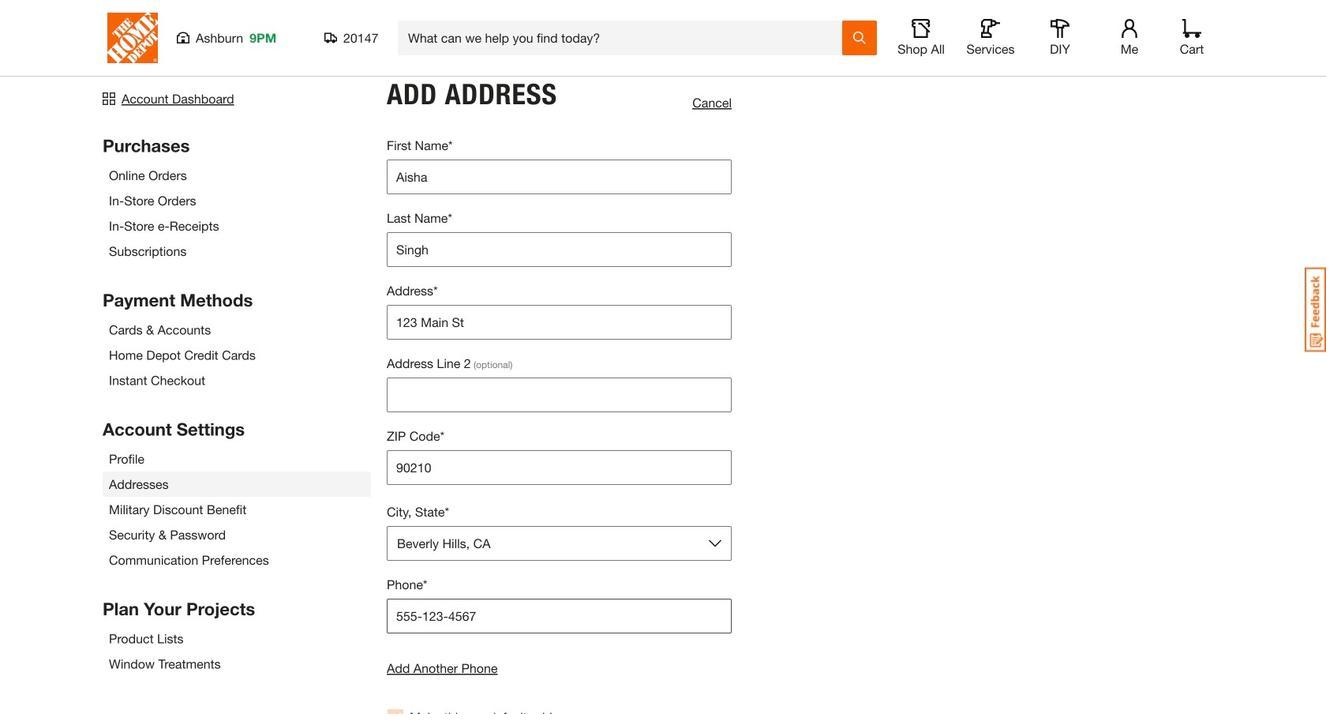 Task type: describe. For each thing, give the bounding box(es) containing it.
XXX-XXX-XXXX text field
[[387, 599, 732, 633]]



Task type: vqa. For each thing, say whether or not it's contained in the screenshot.
What can we help you find today? search box
yes



Task type: locate. For each thing, give the bounding box(es) containing it.
feedback link image
[[1306, 267, 1327, 352]]

None text field
[[387, 160, 732, 194], [387, 305, 732, 340], [387, 378, 732, 412], [387, 160, 732, 194], [387, 305, 732, 340], [387, 378, 732, 412]]

the home depot logo image
[[107, 13, 158, 63]]

None button
[[387, 526, 732, 561]]

None text field
[[387, 232, 732, 267], [387, 450, 732, 485], [387, 232, 732, 267], [387, 450, 732, 485]]

What can we help you find today? search field
[[408, 21, 842, 55]]



